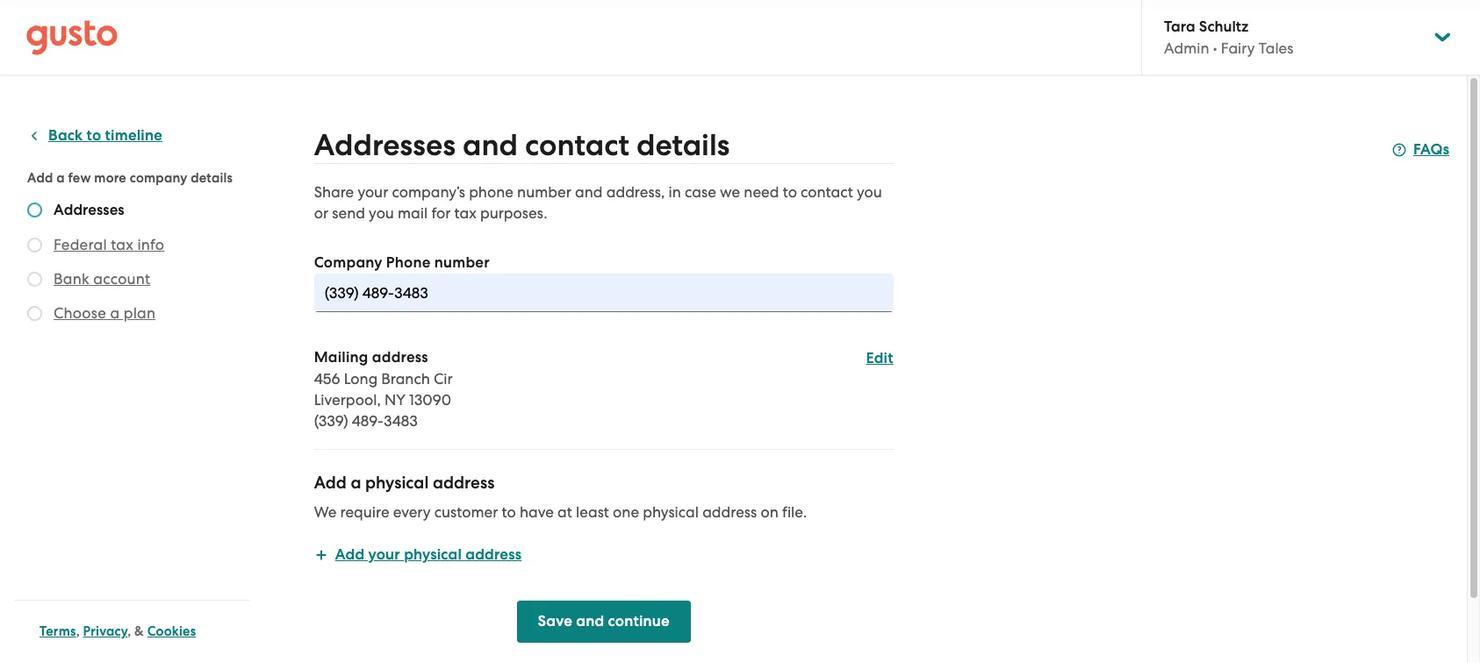 Task type: describe. For each thing, give the bounding box(es) containing it.
tales
[[1259, 40, 1294, 57]]

contact inside share your company's phone number and address, in case we need to contact you or send you mail for tax purposes.
[[801, 183, 853, 201]]

Company Phone number telephone field
[[314, 274, 893, 313]]

add for add a few more company details
[[27, 170, 53, 186]]

choose a plan
[[54, 305, 156, 322]]

bank
[[54, 270, 90, 288]]

0 horizontal spatial ,
[[76, 624, 80, 640]]

address down customer
[[465, 546, 522, 564]]

terms , privacy , & cookies
[[40, 624, 196, 640]]

3483
[[384, 413, 418, 430]]

tara schultz admin • fairy tales
[[1164, 18, 1294, 57]]

save and continue button
[[517, 601, 691, 643]]

faqs button
[[1392, 140, 1450, 161]]

and for save
[[576, 613, 604, 631]]

company
[[130, 170, 187, 186]]

least
[[576, 504, 609, 521]]

home image
[[26, 20, 118, 55]]

fairy
[[1221, 40, 1255, 57]]

&
[[134, 624, 144, 640]]

to inside button
[[87, 126, 101, 145]]

back
[[48, 126, 83, 145]]

share your company's phone number and address, in case we need to contact you or send you mail for tax purposes.
[[314, 183, 882, 222]]

number inside share your company's phone number and address, in case we need to contact you or send you mail for tax purposes.
[[517, 183, 571, 201]]

1 vertical spatial details
[[191, 170, 233, 186]]

need
[[744, 183, 779, 201]]

mailing
[[314, 349, 368, 367]]

add a few more company details
[[27, 170, 233, 186]]

choose a plan button
[[54, 303, 156, 324]]

0 vertical spatial contact
[[525, 127, 629, 163]]

2 check image from the top
[[27, 238, 42, 253]]

liverpool
[[314, 392, 377, 409]]

0 horizontal spatial you
[[369, 205, 394, 222]]

back to timeline
[[48, 126, 162, 145]]

for
[[431, 205, 451, 222]]

cir
[[434, 370, 453, 388]]

save
[[538, 613, 572, 631]]

your for add
[[368, 546, 400, 564]]

add a physical address
[[314, 473, 495, 493]]

account
[[93, 270, 150, 288]]

federal tax info
[[54, 236, 164, 254]]

have
[[520, 504, 554, 521]]

share
[[314, 183, 354, 201]]

edit
[[866, 349, 893, 368]]

2 vertical spatial to
[[502, 504, 516, 521]]

addresses and contact details
[[314, 127, 730, 163]]

on
[[761, 504, 778, 521]]

mailing address element
[[314, 348, 893, 450]]

check image for choose
[[27, 306, 42, 321]]

choose
[[54, 305, 106, 322]]

456
[[314, 370, 340, 388]]

faqs
[[1413, 140, 1450, 159]]

company's
[[392, 183, 465, 201]]

address inside the "mailing address 456 long branch cir liverpool , ny 13090 (339) 489-3483"
[[372, 349, 428, 367]]

and inside share your company's phone number and address, in case we need to contact you or send you mail for tax purposes.
[[575, 183, 603, 201]]

phone
[[386, 254, 431, 272]]

at
[[557, 504, 572, 521]]

tax inside button
[[111, 236, 133, 254]]

add for add a physical address
[[314, 473, 347, 493]]

one
[[613, 504, 639, 521]]

schultz
[[1199, 18, 1248, 36]]

1 horizontal spatial ,
[[127, 624, 131, 640]]

save and continue
[[538, 613, 670, 631]]

continue
[[608, 613, 670, 631]]

federal tax info button
[[54, 234, 164, 255]]

case
[[685, 183, 716, 201]]

we require every customer to have at least one physical address on file.
[[314, 504, 807, 521]]

plan
[[124, 305, 156, 322]]

your for share
[[358, 183, 388, 201]]

and for addresses
[[463, 127, 518, 163]]

tax inside share your company's phone number and address, in case we need to contact you or send you mail for tax purposes.
[[454, 205, 476, 222]]

privacy
[[83, 624, 127, 640]]

phone
[[469, 183, 513, 201]]

mailing address 456 long branch cir liverpool , ny 13090 (339) 489-3483
[[314, 349, 453, 430]]



Task type: locate. For each thing, give the bounding box(es) containing it.
, left &
[[127, 624, 131, 640]]

add up 'we' at left bottom
[[314, 473, 347, 493]]

cookies
[[147, 624, 196, 640]]

0 vertical spatial addresses
[[314, 127, 456, 163]]

in
[[669, 183, 681, 201]]

file.
[[782, 504, 807, 521]]

address
[[372, 349, 428, 367], [433, 473, 495, 493], [702, 504, 757, 521], [465, 546, 522, 564]]

tax
[[454, 205, 476, 222], [111, 236, 133, 254]]

your down require
[[368, 546, 400, 564]]

purposes.
[[480, 205, 547, 222]]

0 vertical spatial details
[[636, 127, 730, 163]]

address up branch
[[372, 349, 428, 367]]

edit button
[[866, 349, 893, 370]]

we
[[720, 183, 740, 201]]

add left few
[[27, 170, 53, 186]]

1 vertical spatial a
[[110, 305, 120, 322]]

1 horizontal spatial you
[[857, 183, 882, 201]]

0 vertical spatial check image
[[27, 203, 42, 218]]

physical for add your physical address
[[404, 546, 462, 564]]

check image
[[27, 203, 42, 218], [27, 238, 42, 253]]

to left have
[[502, 504, 516, 521]]

company phone number
[[314, 254, 490, 272]]

send
[[332, 205, 365, 222]]

customer
[[434, 504, 498, 521]]

0 vertical spatial number
[[517, 183, 571, 201]]

check image left bank
[[27, 272, 42, 287]]

0 vertical spatial tax
[[454, 205, 476, 222]]

contact
[[525, 127, 629, 163], [801, 183, 853, 201]]

a left few
[[56, 170, 65, 186]]

1 vertical spatial your
[[368, 546, 400, 564]]

we
[[314, 504, 337, 521]]

0 vertical spatial to
[[87, 126, 101, 145]]

add down require
[[335, 546, 365, 564]]

, left privacy
[[76, 624, 80, 640]]

bank account
[[54, 270, 150, 288]]

add your physical address
[[335, 546, 522, 564]]

terms link
[[40, 624, 76, 640]]

your up send
[[358, 183, 388, 201]]

addresses for addresses and contact details
[[314, 127, 456, 163]]

address left on
[[702, 504, 757, 521]]

0 vertical spatial physical
[[365, 473, 429, 493]]

physical
[[365, 473, 429, 493], [643, 504, 699, 521], [404, 546, 462, 564]]

2 vertical spatial a
[[351, 473, 361, 493]]

1 horizontal spatial tax
[[454, 205, 476, 222]]

1 vertical spatial to
[[783, 183, 797, 201]]

privacy link
[[83, 624, 127, 640]]

2 vertical spatial and
[[576, 613, 604, 631]]

2 horizontal spatial to
[[783, 183, 797, 201]]

addresses up the company's
[[314, 127, 456, 163]]

timeline
[[105, 126, 162, 145]]

your
[[358, 183, 388, 201], [368, 546, 400, 564]]

(339)
[[314, 413, 348, 430]]

admin
[[1164, 40, 1209, 57]]

2 check image from the top
[[27, 306, 42, 321]]

add
[[27, 170, 53, 186], [314, 473, 347, 493], [335, 546, 365, 564]]

2 horizontal spatial a
[[351, 473, 361, 493]]

13090
[[409, 392, 451, 409]]

1 vertical spatial and
[[575, 183, 603, 201]]

more
[[94, 170, 126, 186]]

1 vertical spatial you
[[369, 205, 394, 222]]

1 vertical spatial tax
[[111, 236, 133, 254]]

physical up every
[[365, 473, 429, 493]]

2 horizontal spatial ,
[[377, 392, 381, 409]]

to
[[87, 126, 101, 145], [783, 183, 797, 201], [502, 504, 516, 521]]

1 vertical spatial add
[[314, 473, 347, 493]]

tara
[[1164, 18, 1195, 36]]

check image left the choose
[[27, 306, 42, 321]]

and left address, at top left
[[575, 183, 603, 201]]

physical for add a physical address
[[365, 473, 429, 493]]

addresses down few
[[54, 201, 124, 219]]

a
[[56, 170, 65, 186], [110, 305, 120, 322], [351, 473, 361, 493]]

contact up share your company's phone number and address, in case we need to contact you or send you mail for tax purposes.
[[525, 127, 629, 163]]

address,
[[606, 183, 665, 201]]

info
[[137, 236, 164, 254]]

number
[[517, 183, 571, 201], [434, 254, 490, 272]]

to inside share your company's phone number and address, in case we need to contact you or send you mail for tax purposes.
[[783, 183, 797, 201]]

1 horizontal spatial a
[[110, 305, 120, 322]]

0 vertical spatial your
[[358, 183, 388, 201]]

1 vertical spatial physical
[[643, 504, 699, 521]]

ny
[[384, 392, 405, 409]]

details right company
[[191, 170, 233, 186]]

a up require
[[351, 473, 361, 493]]

1 horizontal spatial number
[[517, 183, 571, 201]]

0 horizontal spatial details
[[191, 170, 233, 186]]

1 horizontal spatial contact
[[801, 183, 853, 201]]

•
[[1213, 40, 1217, 57]]

1 vertical spatial addresses
[[54, 201, 124, 219]]

2 vertical spatial physical
[[404, 546, 462, 564]]

address up customer
[[433, 473, 495, 493]]

bank account button
[[54, 269, 150, 290]]

2 vertical spatial add
[[335, 546, 365, 564]]

and
[[463, 127, 518, 163], [575, 183, 603, 201], [576, 613, 604, 631]]

a for plan
[[110, 305, 120, 322]]

, inside the "mailing address 456 long branch cir liverpool , ny 13090 (339) 489-3483"
[[377, 392, 381, 409]]

number up purposes.
[[517, 183, 571, 201]]

tax left info
[[111, 236, 133, 254]]

addresses for addresses
[[54, 201, 124, 219]]

require
[[340, 504, 389, 521]]

check image
[[27, 272, 42, 287], [27, 306, 42, 321]]

and up phone
[[463, 127, 518, 163]]

0 horizontal spatial to
[[87, 126, 101, 145]]

addresses list
[[27, 201, 243, 327]]

1 vertical spatial check image
[[27, 238, 42, 253]]

a for physical
[[351, 473, 361, 493]]

0 vertical spatial check image
[[27, 272, 42, 287]]

1 vertical spatial check image
[[27, 306, 42, 321]]

addresses inside list
[[54, 201, 124, 219]]

0 horizontal spatial addresses
[[54, 201, 124, 219]]

mail
[[398, 205, 428, 222]]

0 vertical spatial add
[[27, 170, 53, 186]]

number right phone
[[434, 254, 490, 272]]

0 horizontal spatial number
[[434, 254, 490, 272]]

0 vertical spatial a
[[56, 170, 65, 186]]

1 horizontal spatial addresses
[[314, 127, 456, 163]]

a for few
[[56, 170, 65, 186]]

details up in
[[636, 127, 730, 163]]

0 vertical spatial you
[[857, 183, 882, 201]]

physical right "one"
[[643, 504, 699, 521]]

branch
[[381, 370, 430, 388]]

company
[[314, 254, 382, 272]]

long
[[344, 370, 378, 388]]

0 horizontal spatial a
[[56, 170, 65, 186]]

1 check image from the top
[[27, 203, 42, 218]]

to right back
[[87, 126, 101, 145]]

a inside button
[[110, 305, 120, 322]]

, left ny
[[377, 392, 381, 409]]

you
[[857, 183, 882, 201], [369, 205, 394, 222]]

489-
[[352, 413, 384, 430]]

every
[[393, 504, 431, 521]]

check image for bank
[[27, 272, 42, 287]]

and right save
[[576, 613, 604, 631]]

physical down every
[[404, 546, 462, 564]]

federal
[[54, 236, 107, 254]]

terms
[[40, 624, 76, 640]]

1 check image from the top
[[27, 272, 42, 287]]

contact right need
[[801, 183, 853, 201]]

tax right for
[[454, 205, 476, 222]]

0 horizontal spatial tax
[[111, 236, 133, 254]]

1 horizontal spatial details
[[636, 127, 730, 163]]

0 horizontal spatial contact
[[525, 127, 629, 163]]

1 horizontal spatial to
[[502, 504, 516, 521]]

and inside button
[[576, 613, 604, 631]]

details
[[636, 127, 730, 163], [191, 170, 233, 186]]

,
[[377, 392, 381, 409], [76, 624, 80, 640], [127, 624, 131, 640]]

addresses
[[314, 127, 456, 163], [54, 201, 124, 219]]

to right need
[[783, 183, 797, 201]]

back to timeline button
[[27, 126, 162, 147]]

or
[[314, 205, 328, 222]]

few
[[68, 170, 91, 186]]

0 vertical spatial and
[[463, 127, 518, 163]]

your inside share your company's phone number and address, in case we need to contact you or send you mail for tax purposes.
[[358, 183, 388, 201]]

1 vertical spatial number
[[434, 254, 490, 272]]

a left the plan
[[110, 305, 120, 322]]

cookies button
[[147, 622, 196, 643]]

1 vertical spatial contact
[[801, 183, 853, 201]]



Task type: vqa. For each thing, say whether or not it's contained in the screenshot.
'Add filters to remove any rows that don't match your filter criteria.'
no



